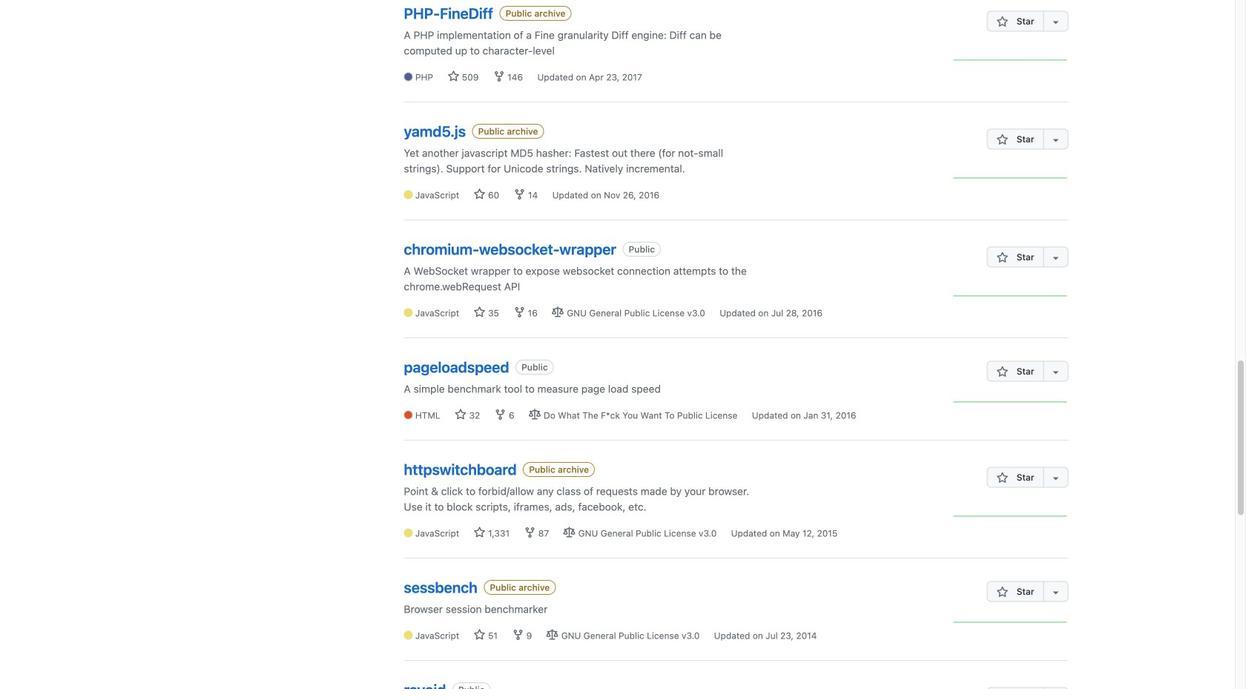 Task type: locate. For each thing, give the bounding box(es) containing it.
2 past year of activity element from the top
[[954, 167, 1069, 191]]

fork image for fourth past year of activity image from the top
[[512, 629, 524, 641]]

1 add this repository to a list image from the top
[[1051, 16, 1063, 28]]

3 add this repository to a list image from the top
[[1051, 252, 1063, 264]]

1 past year of activity element from the top
[[954, 49, 1069, 73]]

star image for fork image associated with fourth past year of activity image from the top
[[474, 629, 486, 641]]

star image for fork image for 3rd past year of activity image from the top
[[474, 527, 486, 539]]

star image
[[997, 16, 1009, 28], [474, 307, 486, 318], [997, 366, 1009, 378], [997, 473, 1009, 484], [997, 587, 1009, 599]]

1 vertical spatial law image
[[529, 409, 541, 421]]

star image for 4th past year of activity image from the bottom's fork icon
[[448, 71, 460, 82]]

fork image
[[495, 409, 507, 421], [524, 527, 536, 539], [512, 629, 524, 641]]

3 past year of activity element from the top
[[954, 505, 1069, 530]]

2 vertical spatial law image
[[564, 527, 576, 539]]

past year of activity element for 2nd past year of activity image from the top's add this repository to a list image
[[954, 167, 1069, 191]]

add this repository to a list image for 4th past year of activity image from the bottom
[[1051, 16, 1063, 28]]

fork image for 2nd past year of activity image from the top
[[514, 189, 526, 200]]

0 vertical spatial fork image
[[493, 71, 505, 82]]

past year of activity element for 3rd past year of activity image from the top's add this repository to a list image
[[954, 505, 1069, 530]]

law image
[[552, 307, 564, 318], [529, 409, 541, 421], [564, 527, 576, 539]]

4 past year of activity element from the top
[[954, 612, 1069, 636]]

add this repository to a list image
[[1051, 16, 1063, 28], [1051, 134, 1063, 146], [1051, 252, 1063, 264], [1051, 366, 1063, 378], [1051, 473, 1063, 484], [1051, 587, 1063, 599]]

fork image
[[493, 71, 505, 82], [514, 189, 526, 200], [514, 307, 526, 318]]

0 vertical spatial law image
[[552, 307, 564, 318]]

past year of activity element for 4th past year of activity image from the bottom add this repository to a list image
[[954, 49, 1069, 73]]

2 add this repository to a list image from the top
[[1051, 134, 1063, 146]]

add this repository to a list image for fourth past year of activity image from the top
[[1051, 587, 1063, 599]]

past year of activity element
[[954, 49, 1069, 73], [954, 167, 1069, 191], [954, 505, 1069, 530], [954, 612, 1069, 636]]

past year of activity image
[[954, 49, 1069, 71], [954, 167, 1069, 189], [954, 505, 1069, 528], [954, 612, 1069, 634]]

4 past year of activity image from the top
[[954, 612, 1069, 634]]

6 add this repository to a list image from the top
[[1051, 587, 1063, 599]]

5 add this repository to a list image from the top
[[1051, 473, 1063, 484]]

law image for fork image for 3rd past year of activity image from the top
[[564, 527, 576, 539]]

1 vertical spatial fork image
[[524, 527, 536, 539]]

star image for top fork image
[[455, 409, 467, 421]]

star image
[[448, 71, 460, 82], [997, 134, 1009, 146], [474, 189, 486, 200], [997, 252, 1009, 264], [455, 409, 467, 421], [474, 527, 486, 539], [474, 629, 486, 641]]

star image for fork icon associated with 2nd past year of activity image from the top
[[474, 189, 486, 200]]

fork image for 3rd past year of activity image from the top
[[524, 527, 536, 539]]

1 vertical spatial fork image
[[514, 189, 526, 200]]

2 vertical spatial fork image
[[512, 629, 524, 641]]



Task type: vqa. For each thing, say whether or not it's contained in the screenshot.
3rd Past year of activity image from the bottom
yes



Task type: describe. For each thing, give the bounding box(es) containing it.
law image
[[547, 629, 559, 641]]

1 past year of activity image from the top
[[954, 49, 1069, 71]]

2 vertical spatial fork image
[[514, 307, 526, 318]]

law image for top fork image
[[529, 409, 541, 421]]

past year of activity element for add this repository to a list image for fourth past year of activity image from the top
[[954, 612, 1069, 636]]

2 past year of activity image from the top
[[954, 167, 1069, 189]]

0 vertical spatial fork image
[[495, 409, 507, 421]]

3 past year of activity image from the top
[[954, 505, 1069, 528]]

fork image for 4th past year of activity image from the bottom
[[493, 71, 505, 82]]

4 add this repository to a list image from the top
[[1051, 366, 1063, 378]]

law image for the bottom fork icon
[[552, 307, 564, 318]]

add this repository to a list image for 3rd past year of activity image from the top
[[1051, 473, 1063, 484]]

add this repository to a list image for 2nd past year of activity image from the top
[[1051, 134, 1063, 146]]



